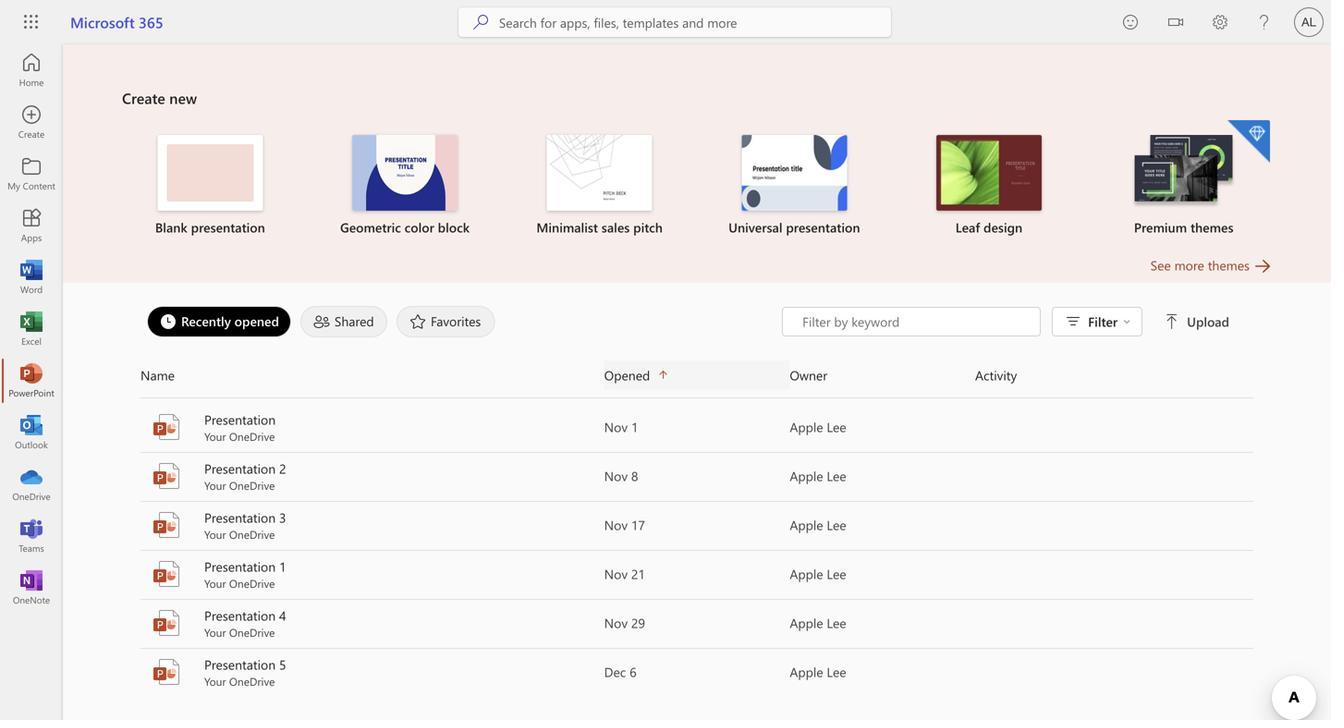 Task type: locate. For each thing, give the bounding box(es) containing it.
presentation
[[204, 411, 276, 428], [204, 460, 276, 477], [204, 509, 276, 526], [204, 558, 276, 575], [204, 607, 276, 624], [204, 656, 276, 673]]

recently
[[181, 313, 231, 330]]

geometric
[[340, 219, 401, 236]]

apple lee for nov 21
[[790, 565, 847, 583]]

home image
[[22, 61, 41, 80]]

onedrive inside presentation 5 your onedrive
[[229, 674, 275, 689]]

none search field inside microsoft 365 banner
[[459, 7, 891, 37]]

4 onedrive from the top
[[229, 576, 275, 591]]

presentation inside presentation 3 your onedrive
[[204, 509, 276, 526]]

your inside presentation 5 your onedrive
[[204, 674, 226, 689]]

2 powerpoint image from the top
[[152, 559, 181, 589]]

row containing name
[[141, 361, 1254, 399]]

your inside presentation 3 your onedrive
[[204, 527, 226, 542]]


[[1165, 314, 1180, 329]]

premium templates diamond image
[[1228, 120, 1271, 163]]


[[1124, 318, 1131, 326]]

apple for nov 21
[[790, 565, 824, 583]]

apple for dec 6
[[790, 664, 824, 681]]

lee for 6
[[827, 664, 847, 681]]

powerpoint image left "presentation 1 your onedrive"
[[152, 559, 181, 589]]

powerpoint image for presentation 3
[[152, 510, 181, 540]]

powerpoint image inside "name presentation 5" cell
[[152, 658, 181, 687]]

your up presentation 3 your onedrive
[[204, 478, 226, 493]]

upload
[[1188, 313, 1230, 330]]

1 up 8
[[632, 418, 638, 436]]

powerpoint image left presentation 5 your onedrive
[[152, 658, 181, 687]]

list containing blank presentation
[[122, 118, 1272, 255]]

onedrive for 5
[[229, 674, 275, 689]]

row inside create new main content
[[141, 361, 1254, 399]]

your inside presentation 2 your onedrive
[[204, 478, 226, 493]]

your inside presentation 4 your onedrive
[[204, 625, 226, 640]]

navigation inside "create new" application
[[0, 44, 63, 614]]

 upload
[[1165, 313, 1230, 330]]

powerpoint image down name
[[152, 412, 181, 442]]

al
[[1302, 15, 1317, 29]]

presentation for presentation
[[204, 411, 276, 428]]

nov left 17
[[604, 516, 628, 534]]

1 for presentation 1 your onedrive
[[279, 558, 286, 575]]

Filter by keyword text field
[[801, 313, 1031, 331]]

nov for nov 21
[[604, 565, 628, 583]]

3 onedrive from the top
[[229, 527, 275, 542]]

premium themes element
[[1098, 120, 1271, 237]]

2 nov from the top
[[604, 467, 628, 485]]

presentation down universal presentation "image"
[[786, 219, 861, 236]]

tab list inside create new main content
[[142, 301, 782, 342]]

favorites
[[431, 313, 481, 330]]

2 vertical spatial powerpoint image
[[152, 609, 181, 638]]

apps image
[[22, 216, 41, 235]]

microsoft 365
[[70, 12, 163, 32]]

5 apple lee from the top
[[790, 615, 847, 632]]

new
[[169, 88, 197, 108]]

3 presentation from the top
[[204, 509, 276, 526]]

navigation
[[0, 44, 63, 614]]

1 apple lee from the top
[[790, 418, 847, 436]]

blank
[[155, 219, 188, 236]]

2 onedrive from the top
[[229, 478, 275, 493]]

create
[[122, 88, 165, 108]]

presentation down presentation 4 your onedrive
[[204, 656, 276, 673]]

onedrive inside presentation 2 your onedrive
[[229, 478, 275, 493]]

nov left 8
[[604, 467, 628, 485]]

onedrive up presentation 4 your onedrive
[[229, 576, 275, 591]]

6 apple lee from the top
[[790, 664, 847, 681]]

themes
[[1191, 219, 1234, 236], [1208, 257, 1250, 274]]

nov 29
[[604, 615, 645, 632]]

1 vertical spatial themes
[[1208, 257, 1250, 274]]

list
[[122, 118, 1272, 255]]

3 apple lee from the top
[[790, 516, 847, 534]]

Search box. Suggestions appear as you type. search field
[[499, 7, 891, 37]]

5 lee from the top
[[827, 615, 847, 632]]

see more themes button
[[1151, 255, 1272, 276]]

3 nov from the top
[[604, 516, 628, 534]]

nov 17
[[604, 516, 645, 534]]

powerpoint image left presentation 2 your onedrive
[[152, 461, 181, 491]]

1 presentation from the top
[[204, 411, 276, 428]]

onedrive image
[[22, 475, 41, 494]]

color
[[405, 219, 434, 236]]

4 apple from the top
[[790, 565, 824, 583]]

1 inside "presentation 1 your onedrive"
[[279, 558, 286, 575]]

onedrive down presentation 4 your onedrive
[[229, 674, 275, 689]]

1 horizontal spatial 1
[[632, 418, 638, 436]]

5 nov from the top
[[604, 615, 628, 632]]

presentation up presentation 2 your onedrive
[[204, 411, 276, 428]]

powerpoint image inside "name presentation" cell
[[152, 412, 181, 442]]

1 down 3
[[279, 558, 286, 575]]

your for presentation 3
[[204, 527, 226, 542]]

21
[[632, 565, 645, 583]]

nov
[[604, 418, 628, 436], [604, 467, 628, 485], [604, 516, 628, 534], [604, 565, 628, 583], [604, 615, 628, 632]]

6 your from the top
[[204, 674, 226, 689]]

blank presentation element
[[124, 135, 297, 237]]

4 presentation from the top
[[204, 558, 276, 575]]

5 apple from the top
[[790, 615, 824, 632]]

1 powerpoint image from the top
[[152, 412, 181, 442]]

blank presentation
[[155, 219, 265, 236]]

4 your from the top
[[204, 576, 226, 591]]

themes right "more"
[[1208, 257, 1250, 274]]

onedrive up presentation 3 your onedrive
[[229, 478, 275, 493]]

your up presentation 2 your onedrive
[[204, 429, 226, 444]]

6 lee from the top
[[827, 664, 847, 681]]

powerpoint image
[[22, 372, 41, 390], [152, 461, 181, 491], [152, 510, 181, 540], [152, 658, 181, 687]]

powerpoint image for presentation 2
[[152, 461, 181, 491]]

2 lee from the top
[[827, 467, 847, 485]]

nov left 21
[[604, 565, 628, 583]]

1 onedrive from the top
[[229, 429, 275, 444]]

lee
[[827, 418, 847, 436], [827, 467, 847, 485], [827, 516, 847, 534], [827, 565, 847, 583], [827, 615, 847, 632], [827, 664, 847, 681]]

presentation down presentation 3 your onedrive
[[204, 558, 276, 575]]

your up presentation 5 your onedrive
[[204, 625, 226, 640]]

themes up see more themes button at top right
[[1191, 219, 1234, 236]]

onedrive for 2
[[229, 478, 275, 493]]

teams image
[[22, 527, 41, 546]]

powerpoint image inside name presentation 4 'cell'
[[152, 609, 181, 638]]

onedrive
[[229, 429, 275, 444], [229, 478, 275, 493], [229, 527, 275, 542], [229, 576, 275, 591], [229, 625, 275, 640], [229, 674, 275, 689]]

3 lee from the top
[[827, 516, 847, 534]]

2 apple from the top
[[790, 467, 824, 485]]

1 lee from the top
[[827, 418, 847, 436]]

presentation inside blank presentation "element"
[[191, 219, 265, 236]]

6 apple from the top
[[790, 664, 824, 681]]

powerpoint image left presentation 3 your onedrive
[[152, 510, 181, 540]]

None search field
[[459, 7, 891, 37]]

5 presentation from the top
[[204, 607, 276, 624]]

presentation inside universal presentation element
[[786, 219, 861, 236]]

onedrive for 3
[[229, 527, 275, 542]]

shared element
[[300, 306, 387, 338]]

1 vertical spatial powerpoint image
[[152, 559, 181, 589]]

2
[[279, 460, 286, 477]]

presentation 4 your onedrive
[[204, 607, 286, 640]]

onedrive for 4
[[229, 625, 275, 640]]

presentation down presentation your onedrive
[[204, 460, 276, 477]]

premium themes image
[[1132, 135, 1237, 209]]

nov up nov 8
[[604, 418, 628, 436]]

presentation for blank presentation
[[191, 219, 265, 236]]

design
[[984, 219, 1023, 236]]

1 presentation from the left
[[191, 219, 265, 236]]

365
[[139, 12, 163, 32]]

recently opened
[[181, 313, 279, 330]]

row
[[141, 361, 1254, 399]]

presentation for presentation 4
[[204, 607, 276, 624]]

onedrive up presentation 2 your onedrive
[[229, 429, 275, 444]]

dec 6
[[604, 664, 637, 681]]

your up "presentation 1 your onedrive"
[[204, 527, 226, 542]]

name button
[[141, 361, 604, 390]]

2 presentation from the top
[[204, 460, 276, 477]]

geometric color block image
[[352, 135, 458, 211]]

leaf
[[956, 219, 980, 236]]

themes inside list
[[1191, 219, 1234, 236]]

0 horizontal spatial 1
[[279, 558, 286, 575]]

create image
[[22, 113, 41, 131]]

1 nov from the top
[[604, 418, 628, 436]]

presentation inside presentation 4 your onedrive
[[204, 607, 276, 624]]

1 horizontal spatial presentation
[[786, 219, 861, 236]]

universal presentation
[[729, 219, 861, 236]]

opened button
[[604, 361, 790, 390]]

presentation inside "presentation 1 your onedrive"
[[204, 558, 276, 575]]

lee for 29
[[827, 615, 847, 632]]

presentation inside presentation 2 your onedrive
[[204, 460, 276, 477]]

0 vertical spatial 1
[[632, 418, 638, 436]]

minimalist sales pitch element
[[514, 135, 686, 237]]

apple for nov 29
[[790, 615, 824, 632]]

0 horizontal spatial presentation
[[191, 219, 265, 236]]

favorites element
[[397, 306, 495, 338]]

4 nov from the top
[[604, 565, 628, 583]]

nov 1
[[604, 418, 638, 436]]

themes inside button
[[1208, 257, 1250, 274]]

powerpoint image for presentation 5
[[152, 658, 181, 687]]

your up presentation 4 your onedrive
[[204, 576, 226, 591]]

4 lee from the top
[[827, 565, 847, 583]]

powerpoint image inside name presentation 3 cell
[[152, 510, 181, 540]]

1
[[632, 418, 638, 436], [279, 558, 286, 575]]

onedrive inside "presentation 1 your onedrive"
[[229, 576, 275, 591]]

presentation inside presentation 5 your onedrive
[[204, 656, 276, 673]]

apple for nov 1
[[790, 418, 824, 436]]

premium themes
[[1135, 219, 1234, 236]]

2 presentation from the left
[[786, 219, 861, 236]]

8
[[632, 467, 638, 485]]

shared
[[335, 313, 374, 330]]

5 your from the top
[[204, 625, 226, 640]]

3 your from the top
[[204, 527, 226, 542]]

onedrive inside presentation 3 your onedrive
[[229, 527, 275, 542]]

minimalist sales pitch
[[537, 219, 663, 236]]

your inside "presentation 1 your onedrive"
[[204, 576, 226, 591]]

3 apple from the top
[[790, 516, 824, 534]]

0 vertical spatial themes
[[1191, 219, 1234, 236]]

name presentation 2 cell
[[141, 460, 604, 493]]

1 vertical spatial 1
[[279, 558, 286, 575]]

owner
[[790, 367, 828, 384]]

onedrive inside presentation 4 your onedrive
[[229, 625, 275, 640]]

1 apple from the top
[[790, 418, 824, 436]]

3
[[279, 509, 286, 526]]

your
[[204, 429, 226, 444], [204, 478, 226, 493], [204, 527, 226, 542], [204, 576, 226, 591], [204, 625, 226, 640], [204, 674, 226, 689]]

apple
[[790, 418, 824, 436], [790, 467, 824, 485], [790, 516, 824, 534], [790, 565, 824, 583], [790, 615, 824, 632], [790, 664, 824, 681]]

create new application
[[0, 44, 1332, 720]]

your down presentation 4 your onedrive
[[204, 674, 226, 689]]

onedrive up "presentation 1 your onedrive"
[[229, 527, 275, 542]]

powerpoint image left presentation 4 your onedrive
[[152, 609, 181, 638]]

3 powerpoint image from the top
[[152, 609, 181, 638]]

powerpoint image inside name presentation 1 cell
[[152, 559, 181, 589]]

recently opened element
[[147, 306, 291, 338]]

tab list containing recently opened
[[142, 301, 782, 342]]

presentation down "presentation 1 your onedrive"
[[204, 607, 276, 624]]

2 your from the top
[[204, 478, 226, 493]]

onedrive inside presentation your onedrive
[[229, 429, 275, 444]]

presentation your onedrive
[[204, 411, 276, 444]]

create new main content
[[63, 44, 1332, 697]]

presentation
[[191, 219, 265, 236], [786, 219, 861, 236]]

4 apple lee from the top
[[790, 565, 847, 583]]

apple lee for nov 8
[[790, 467, 847, 485]]

6 onedrive from the top
[[229, 674, 275, 689]]

apple lee
[[790, 418, 847, 436], [790, 467, 847, 485], [790, 516, 847, 534], [790, 565, 847, 583], [790, 615, 847, 632], [790, 664, 847, 681]]

onedrive up presentation 5 your onedrive
[[229, 625, 275, 640]]

nov 21
[[604, 565, 645, 583]]

powerpoint image
[[152, 412, 181, 442], [152, 559, 181, 589], [152, 609, 181, 638]]

nov left 29 at the left bottom of the page
[[604, 615, 628, 632]]

5
[[279, 656, 286, 673]]

create new
[[122, 88, 197, 108]]

onenote image
[[22, 579, 41, 597]]

presentation right blank
[[191, 219, 265, 236]]

tab list
[[142, 301, 782, 342]]

6 presentation from the top
[[204, 656, 276, 673]]

minimalist sales pitch image
[[547, 135, 653, 211]]

1 your from the top
[[204, 429, 226, 444]]

0 vertical spatial powerpoint image
[[152, 412, 181, 442]]

activity, column 4 of 4 column header
[[976, 361, 1254, 390]]

 button
[[1154, 0, 1199, 48]]

see more themes
[[1151, 257, 1250, 274]]

2 apple lee from the top
[[790, 467, 847, 485]]

5 onedrive from the top
[[229, 625, 275, 640]]

presentation down presentation 2 your onedrive
[[204, 509, 276, 526]]

powerpoint image inside name presentation 2 cell
[[152, 461, 181, 491]]

outlook image
[[22, 424, 41, 442]]



Task type: describe. For each thing, give the bounding box(es) containing it.
1 for nov 1
[[632, 418, 638, 436]]

opened
[[604, 367, 650, 384]]

list inside create new main content
[[122, 118, 1272, 255]]

leaf design
[[956, 219, 1023, 236]]

29
[[632, 615, 645, 632]]

sales
[[602, 219, 630, 236]]

nov 8
[[604, 467, 638, 485]]

apple lee for dec 6
[[790, 664, 847, 681]]

presentation 5 your onedrive
[[204, 656, 286, 689]]

your for presentation 1
[[204, 576, 226, 591]]

powerpoint image for presentation 4
[[152, 609, 181, 638]]

presentation for presentation 1
[[204, 558, 276, 575]]

activity
[[976, 367, 1017, 384]]

filter 
[[1089, 313, 1131, 330]]

favorites tab
[[392, 306, 500, 338]]

name presentation 4 cell
[[141, 607, 604, 640]]

dec
[[604, 664, 626, 681]]

universal presentation image
[[742, 135, 847, 211]]

powerpoint image for presentation
[[152, 412, 181, 442]]

word image
[[22, 268, 41, 287]]

nov for nov 8
[[604, 467, 628, 485]]

powerpoint image for presentation 1
[[152, 559, 181, 589]]

presentation for presentation 3
[[204, 509, 276, 526]]


[[1169, 15, 1184, 30]]

presentation 3 your onedrive
[[204, 509, 286, 542]]

6
[[630, 664, 637, 681]]

opened
[[235, 313, 279, 330]]

presentation for presentation 2
[[204, 460, 276, 477]]

geometric color block element
[[319, 135, 491, 237]]

nov for nov 17
[[604, 516, 628, 534]]

lee for 17
[[827, 516, 847, 534]]

lee for 21
[[827, 565, 847, 583]]

your for presentation 4
[[204, 625, 226, 640]]

nov for nov 1
[[604, 418, 628, 436]]

lee for 8
[[827, 467, 847, 485]]

onedrive for 1
[[229, 576, 275, 591]]

my content image
[[22, 165, 41, 183]]

apple for nov 8
[[790, 467, 824, 485]]

minimalist
[[537, 219, 598, 236]]

excel image
[[22, 320, 41, 338]]

presentation 2 your onedrive
[[204, 460, 286, 493]]

name presentation 5 cell
[[141, 656, 604, 689]]

more
[[1175, 257, 1205, 274]]

pitch
[[634, 219, 663, 236]]

name presentation 3 cell
[[141, 509, 604, 542]]

name presentation 1 cell
[[141, 558, 604, 591]]

recently opened tab
[[142, 306, 296, 338]]

apple lee for nov 1
[[790, 418, 847, 436]]

premium
[[1135, 219, 1188, 236]]

universal presentation element
[[708, 135, 881, 237]]

lee for 1
[[827, 418, 847, 436]]

your for presentation 5
[[204, 674, 226, 689]]

microsoft 365 banner
[[0, 0, 1332, 48]]

apple for nov 17
[[790, 516, 824, 534]]

see
[[1151, 257, 1171, 274]]

apple lee for nov 29
[[790, 615, 847, 632]]

shared tab
[[296, 306, 392, 338]]

leaf design image
[[937, 135, 1042, 211]]

presentation 1 your onedrive
[[204, 558, 286, 591]]

your for presentation 2
[[204, 478, 226, 493]]

presentation for universal presentation
[[786, 219, 861, 236]]

name
[[141, 367, 175, 384]]

leaf design element
[[903, 135, 1076, 237]]

presentation for presentation 5
[[204, 656, 276, 673]]

powerpoint image down excel icon
[[22, 372, 41, 390]]

apple lee for nov 17
[[790, 516, 847, 534]]

universal
[[729, 219, 783, 236]]

17
[[632, 516, 645, 534]]

al button
[[1287, 0, 1332, 44]]

displaying 6 out of 13 files. status
[[782, 307, 1234, 337]]

your inside presentation your onedrive
[[204, 429, 226, 444]]

4
[[279, 607, 286, 624]]

microsoft
[[70, 12, 135, 32]]

geometric color block
[[340, 219, 470, 236]]

owner button
[[790, 361, 976, 390]]

nov for nov 29
[[604, 615, 628, 632]]

block
[[438, 219, 470, 236]]

name presentation cell
[[141, 411, 604, 444]]

filter
[[1089, 313, 1118, 330]]



Task type: vqa. For each thing, say whether or not it's contained in the screenshot.


